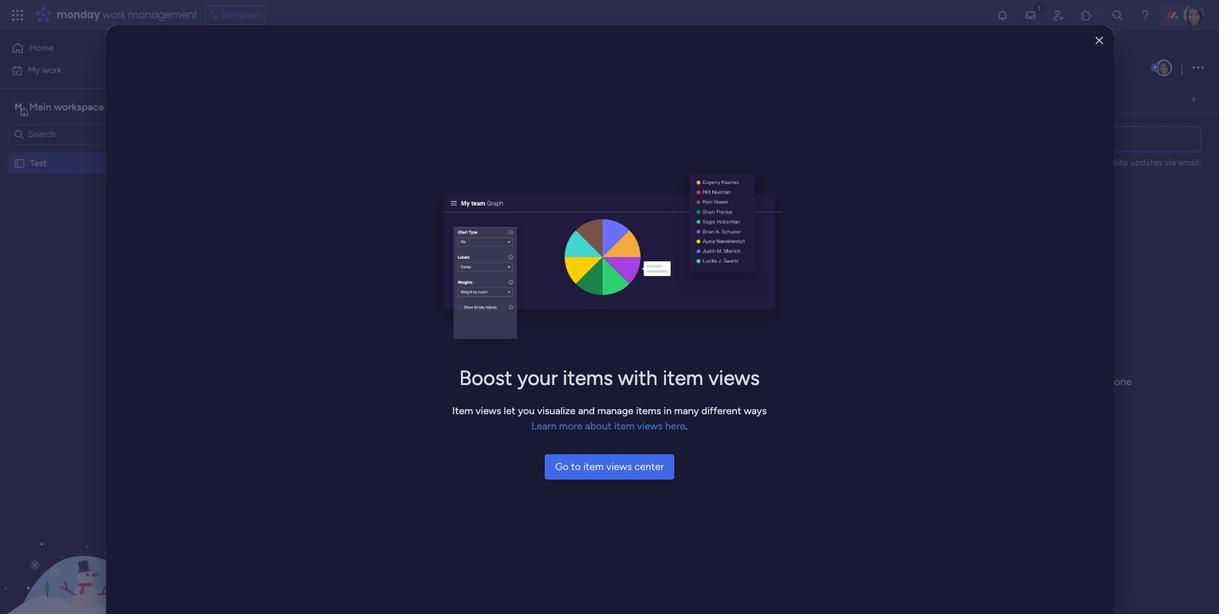 Task type: locate. For each thing, give the bounding box(es) containing it.
help button
[[1111, 578, 1156, 599]]

test list box
[[0, 150, 162, 345]]

public board image
[[13, 157, 25, 169]]

1 vertical spatial items
[[636, 405, 661, 417]]

item down "manage"
[[614, 420, 635, 432]]

views inside button
[[606, 461, 632, 473]]

started
[[543, 213, 573, 224]]

on
[[558, 265, 568, 276]]

0 vertical spatial dec
[[624, 266, 638, 275]]

1 vertical spatial work
[[42, 64, 62, 75]]

Search in workspace field
[[27, 127, 106, 142]]

work inside button
[[42, 64, 62, 75]]

items
[[563, 366, 613, 391], [636, 405, 661, 417]]

test
[[30, 158, 47, 169]]

be the first one to update about progress, mention someone
[[857, 376, 1132, 388]]

v2 done deadline image
[[596, 317, 606, 329]]

lottie animation image
[[0, 486, 162, 615]]

0 vertical spatial about
[[976, 376, 1003, 388]]

0 horizontal spatial to
[[571, 461, 581, 473]]

0 vertical spatial work
[[103, 8, 125, 22]]

item right go
[[583, 461, 604, 473]]

about inside item views let you visualize and manage items in many different ways learn more about item views here .
[[585, 420, 612, 432]]

to right go
[[571, 461, 581, 473]]

progress,
[[1005, 376, 1047, 388]]

item
[[663, 366, 703, 391], [614, 420, 635, 432], [583, 461, 604, 473]]

about down and
[[585, 420, 612, 432]]

about
[[976, 376, 1003, 388], [585, 420, 612, 432]]

monday
[[57, 8, 100, 22]]

apps image
[[1080, 9, 1093, 22]]

someone
[[1090, 376, 1132, 388]]

1 horizontal spatial items
[[636, 405, 661, 417]]

option
[[0, 152, 162, 154]]

first
[[889, 376, 907, 388]]

work right the my in the top left of the page
[[42, 64, 62, 75]]

to
[[929, 376, 939, 388], [571, 461, 581, 473]]

dec for dec 12
[[624, 266, 638, 275]]

monday work management
[[57, 8, 197, 22]]

2 vertical spatial item
[[583, 461, 604, 473]]

let
[[504, 405, 515, 417]]

james peterson image
[[1184, 5, 1204, 25], [1156, 60, 1172, 76]]

item views let you visualize and manage items in many different ways learn more about item views here .
[[452, 405, 767, 432]]

home
[[29, 43, 53, 53]]

ways
[[744, 405, 767, 417]]

items up and
[[563, 366, 613, 391]]

see plans
[[222, 10, 260, 20]]

dec 13
[[624, 318, 648, 327]]

via
[[1165, 157, 1176, 168]]

views left let
[[476, 405, 501, 417]]

workspace selection element
[[12, 99, 106, 116]]

in
[[664, 405, 672, 417]]

to right the one
[[929, 376, 939, 388]]

1 vertical spatial dec
[[624, 318, 638, 327]]

None field
[[785, 60, 1149, 77]]

1 horizontal spatial about
[[976, 376, 1003, 388]]

views left here
[[637, 420, 663, 432]]

not started
[[525, 213, 573, 224]]

boost
[[459, 366, 512, 391]]

dec left '12'
[[624, 266, 638, 275]]

dec for dec 13
[[624, 318, 638, 327]]

workspace image
[[12, 100, 25, 114]]

views up different
[[708, 366, 760, 391]]

item up many
[[663, 366, 703, 391]]

invite members image
[[1052, 9, 1065, 22]]

notifications image
[[996, 9, 1009, 22]]

dec
[[624, 266, 638, 275], [624, 318, 638, 327], [623, 370, 638, 379]]

0 horizontal spatial work
[[42, 64, 62, 75]]

14
[[640, 370, 649, 379]]

updates
[[1130, 157, 1163, 168]]

0 vertical spatial item
[[663, 366, 703, 391]]

0 vertical spatial james peterson image
[[1184, 5, 1204, 25]]

the
[[871, 376, 886, 388]]

.
[[686, 420, 688, 432]]

work
[[103, 8, 125, 22], [42, 64, 62, 75]]

views left "center"
[[606, 461, 632, 473]]

about right the update
[[976, 376, 1003, 388]]

plans
[[239, 10, 260, 20]]

one
[[910, 376, 927, 388]]

work for my
[[42, 64, 62, 75]]

items left in
[[636, 405, 661, 417]]

1 vertical spatial to
[[571, 461, 581, 473]]

v2 overdue deadline image
[[596, 264, 606, 277]]

2 horizontal spatial item
[[663, 366, 703, 391]]

see
[[222, 10, 237, 20]]

main
[[29, 101, 51, 113]]

item inside go to item views center button
[[583, 461, 604, 473]]

dec left 14 on the right bottom of page
[[623, 370, 638, 379]]

my work button
[[8, 60, 137, 80]]

1 horizontal spatial item
[[614, 420, 635, 432]]

2 vertical spatial dec
[[623, 370, 638, 379]]

views
[[708, 366, 760, 391], [476, 405, 501, 417], [637, 420, 663, 432], [606, 461, 632, 473]]

1 horizontal spatial to
[[929, 376, 939, 388]]

0 horizontal spatial about
[[585, 420, 612, 432]]

0 horizontal spatial items
[[563, 366, 613, 391]]

to inside button
[[571, 461, 581, 473]]

1 vertical spatial about
[[585, 420, 612, 432]]

work right monday
[[103, 8, 125, 22]]

1 horizontal spatial work
[[103, 8, 125, 22]]

you
[[518, 405, 535, 417]]

1 vertical spatial item
[[614, 420, 635, 432]]

12
[[640, 266, 648, 275]]

main workspace
[[29, 101, 104, 113]]

dec left 13
[[624, 318, 638, 327]]

management
[[128, 8, 197, 22]]

item inside item views let you visualize and manage items in many different ways learn more about item views here .
[[614, 420, 635, 432]]

mention
[[1050, 376, 1087, 388]]

help image
[[1139, 9, 1152, 22]]

be
[[857, 376, 869, 388]]

1 vertical spatial james peterson image
[[1156, 60, 1172, 76]]

0 horizontal spatial item
[[583, 461, 604, 473]]

see plans button
[[205, 6, 266, 25]]

more
[[559, 420, 583, 432]]



Task type: vqa. For each thing, say whether or not it's contained in the screenshot.
v2 status outline image
no



Task type: describe. For each thing, give the bounding box(es) containing it.
my
[[28, 64, 40, 75]]

different
[[701, 405, 741, 417]]

dec for dec 14
[[623, 370, 638, 379]]

boost your items with item views dialog
[[106, 25, 1113, 615]]

1 horizontal spatial james peterson image
[[1184, 5, 1204, 25]]

learn more about item views here link
[[532, 420, 686, 432]]

dec 14
[[623, 370, 649, 379]]

go to item views center button
[[545, 455, 674, 480]]

home button
[[8, 38, 137, 58]]

your
[[517, 366, 558, 391]]

inbox image
[[1024, 9, 1037, 22]]

1 image
[[1034, 1, 1045, 15]]

add view image
[[1191, 95, 1196, 105]]

Priority field
[[707, 174, 742, 188]]

working on it
[[523, 265, 575, 276]]

search everything image
[[1111, 9, 1124, 22]]

center
[[635, 461, 664, 473]]

workspace
[[54, 101, 104, 113]]

learn
[[532, 420, 557, 432]]

working
[[523, 265, 555, 276]]

update
[[941, 376, 974, 388]]

and
[[578, 405, 595, 417]]

0 vertical spatial items
[[563, 366, 613, 391]]

write
[[1106, 157, 1128, 168]]

dec 12
[[624, 266, 648, 275]]

0 vertical spatial to
[[929, 376, 939, 388]]

many
[[674, 405, 699, 417]]

low
[[717, 265, 733, 276]]

dapulse x slim image
[[1096, 36, 1103, 45]]

my work
[[28, 64, 62, 75]]

medium
[[709, 369, 741, 380]]

work for monday
[[103, 8, 125, 22]]

high
[[715, 317, 734, 328]]

visualize
[[537, 405, 576, 417]]

boost your items with item views
[[459, 366, 760, 391]]

go
[[555, 461, 569, 473]]

go to item views center
[[555, 461, 664, 473]]

it
[[570, 265, 575, 276]]

write updates via email:
[[1106, 157, 1201, 168]]

item
[[452, 405, 473, 417]]

not
[[525, 213, 541, 224]]

lottie animation element
[[0, 486, 162, 615]]

0 horizontal spatial james peterson image
[[1156, 60, 1172, 76]]

items inside item views let you visualize and manage items in many different ways learn more about item views here .
[[636, 405, 661, 417]]

priority
[[711, 176, 739, 186]]

13
[[640, 318, 648, 327]]

done
[[538, 317, 559, 328]]

here
[[665, 420, 686, 432]]

with
[[618, 366, 658, 391]]

manage
[[597, 405, 634, 417]]

stuck
[[537, 369, 560, 380]]

select product image
[[11, 9, 24, 22]]

help
[[1122, 583, 1145, 595]]

m
[[15, 101, 22, 112]]

email:
[[1178, 157, 1201, 168]]



